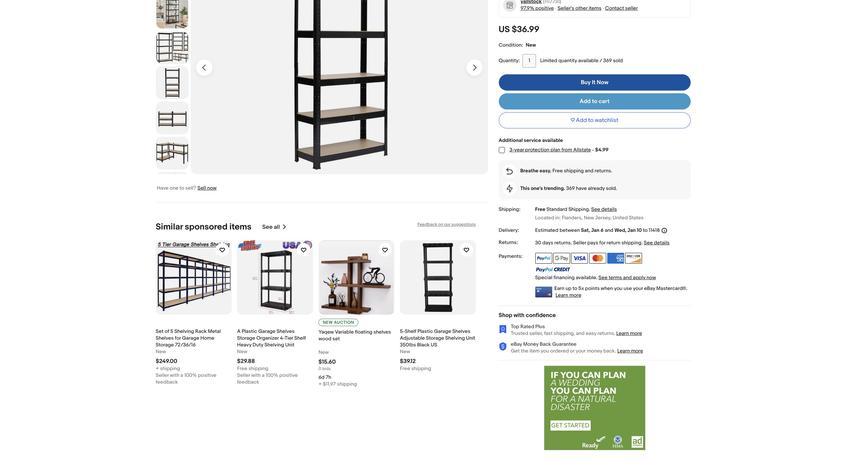 Task type: describe. For each thing, give the bounding box(es) containing it.
american express image
[[608, 253, 625, 263]]

suggestions
[[452, 222, 476, 227]]

with details__icon image for ebay
[[499, 342, 507, 351]]

you inside the earn up to 5x points when you use your ebay mastercard®. learn more
[[615, 285, 623, 292]]

sell now link
[[198, 185, 217, 191]]

5
[[170, 328, 173, 335]]

up
[[566, 285, 572, 292]]

have one to sell? sell now
[[157, 185, 217, 191]]

+ inside new $15.60 0 bids 6d 7h + $11.97 shipping
[[319, 381, 322, 387]]

states
[[629, 215, 644, 221]]

feedback
[[418, 222, 437, 227]]

-
[[593, 147, 595, 153]]

shipping inside 5-shelf plastic garage shelves adjustable storage shelving unit 350lbs black us new $39.12 free shipping
[[411, 365, 431, 372]]

$249.00
[[156, 358, 177, 365]]

guarantee
[[553, 341, 577, 347]]

see left all
[[262, 224, 273, 230]]

see all link
[[262, 222, 287, 232]]

or
[[570, 348, 575, 354]]

easy.
[[540, 168, 552, 174]]

shipping inside new $15.60 0 bids 6d 7h + $11.97 shipping
[[337, 381, 357, 387]]

standard
[[547, 206, 568, 213]]

set
[[333, 336, 340, 342]]

sell?
[[185, 185, 196, 191]]

0 horizontal spatial details
[[602, 206, 617, 213]]

97.9% positive
[[521, 5, 554, 12]]

Quantity: text field
[[523, 54, 537, 68]]

shipping inside "set of 5 shelving rack metal shelves for garage home storage 72/36/16 new $249.00 + shipping seller with a 100% positive feedback"
[[160, 365, 180, 372]]

New text field
[[237, 349, 247, 355]]

add for add to cart
[[580, 98, 591, 105]]

seller
[[626, 5, 638, 12]]

estimated
[[536, 227, 559, 233]]

us $36.99
[[499, 24, 540, 35]]

sold.
[[606, 185, 618, 192]]

condition:
[[499, 42, 524, 48]]

free inside a plastic garage shelves storage organizer 4-tier shelf heavy duty shelving unit new $29.88 free shipping seller with a 100% positive feedback
[[237, 365, 247, 372]]

your inside the earn up to 5x points when you use your ebay mastercard®. learn more
[[634, 285, 643, 292]]

between
[[560, 227, 580, 233]]

learn inside "top rated plus trusted seller, fast shipping, and easy returns. learn more"
[[617, 330, 629, 337]]

available for quantity
[[579, 57, 599, 64]]

have
[[576, 185, 587, 192]]

of
[[165, 328, 169, 335]]

money
[[524, 341, 539, 347]]

5x
[[579, 285, 585, 292]]

new $15.60 0 bids 6d 7h + $11.97 shipping
[[319, 349, 357, 387]]

cart
[[599, 98, 610, 105]]

positive inside "set of 5 shelving rack metal shelves for garage home storage 72/36/16 new $249.00 + shipping seller with a 100% positive feedback"
[[198, 372, 216, 379]]

seller inside "set of 5 shelving rack metal shelves for garage home storage 72/36/16 new $249.00 + shipping seller with a 100% positive feedback"
[[156, 372, 169, 379]]

new inside a plastic garage shelves storage organizer 4-tier shelf heavy duty shelving unit new $29.88 free shipping seller with a 100% positive feedback
[[237, 349, 247, 355]]

similar
[[156, 222, 183, 232]]

other
[[576, 5, 588, 12]]

free shipping text field for $29.88
[[237, 365, 268, 372]]

a inside a plastic garage shelves storage organizer 4-tier shelf heavy duty shelving unit new $29.88 free shipping seller with a 100% positive feedback
[[262, 372, 265, 379]]

see up located in: flanders, new jersey, united states on the right top
[[592, 206, 601, 213]]

shipping inside a plastic garage shelves storage organizer 4-tier shelf heavy duty shelving unit new $29.88 free shipping seller with a 100% positive feedback
[[249, 365, 268, 372]]

0 vertical spatial us
[[499, 24, 510, 35]]

united
[[613, 215, 628, 221]]

earn
[[555, 285, 565, 292]]

new text field for $39.12
[[400, 349, 410, 355]]

a inside "set of 5 shelving rack metal shelves for garage home storage 72/36/16 new $249.00 + shipping seller with a 100% positive feedback"
[[180, 372, 183, 379]]

new inside 5-shelf plastic garage shelves adjustable storage shelving unit 350lbs black us new $39.12 free shipping
[[400, 349, 410, 355]]

1 vertical spatial 369
[[567, 185, 575, 192]]

returns
[[555, 239, 571, 246]]

new up quantity: text box
[[526, 42, 536, 48]]

97.9% positive link
[[521, 5, 554, 12]]

$36.99
[[512, 24, 540, 35]]

items for similar sponsored items
[[229, 222, 252, 232]]

the
[[521, 348, 529, 354]]

confidence
[[526, 312, 556, 319]]

plus
[[536, 323, 545, 330]]

learn inside ebay money back guarantee get the item you ordered or your money back. learn more
[[618, 348, 630, 354]]

to right one
[[180, 185, 184, 191]]

0 horizontal spatial .
[[571, 239, 572, 246]]

special
[[536, 274, 553, 281]]

garage inside a plastic garage shelves storage organizer 4-tier shelf heavy duty shelving unit new $29.88 free shipping seller with a 100% positive feedback
[[258, 328, 275, 335]]

with details__icon image for top
[[499, 325, 507, 333]]

condition: new
[[499, 42, 536, 48]]

learn more link for earn up to 5x points when you use your ebay mastercard®.
[[556, 292, 582, 298]]

to right 10 at the right
[[643, 227, 648, 233]]

for inside "set of 5 shelving rack metal shelves for garage home storage 72/36/16 new $249.00 + shipping seller with a 100% positive feedback"
[[175, 335, 181, 341]]

more inside the earn up to 5x points when you use your ebay mastercard®. learn more
[[570, 292, 582, 298]]

yaqew variable floating shelves wood set
[[319, 329, 391, 342]]

additional service available
[[499, 137, 563, 144]]

new auction
[[323, 320, 354, 325]]

30
[[536, 239, 542, 246]]

1 jan from the left
[[592, 227, 600, 233]]

ebay inside ebay money back guarantee get the item you ordered or your money back. learn more
[[511, 341, 522, 347]]

buy it now link
[[499, 74, 691, 91]]

and up use
[[624, 274, 632, 281]]

with details__icon image for breathe
[[507, 168, 513, 174]]

$249.00 text field
[[156, 358, 177, 365]]

easy
[[586, 330, 597, 337]]

seller's other items link
[[558, 5, 602, 12]]

storage inside 5-shelf plastic garage shelves adjustable storage shelving unit 350lbs black us new $39.12 free shipping
[[426, 335, 444, 341]]

get
[[511, 348, 520, 354]]

new inside new $15.60 0 bids 6d 7h + $11.97 shipping
[[319, 349, 329, 356]]

$15.60 text field
[[319, 359, 336, 365]]

plastic inside 5-shelf plastic garage shelves adjustable storage shelving unit 350lbs black us new $39.12 free shipping
[[418, 328, 433, 335]]

contact
[[606, 5, 625, 12]]

$39.12
[[400, 358, 416, 365]]

free shipping text field for $39.12
[[400, 365, 431, 372]]

shipping
[[569, 206, 589, 213]]

duty
[[253, 342, 263, 348]]

+ inside "set of 5 shelving rack metal shelves for garage home storage 72/36/16 new $249.00 + shipping seller with a 100% positive feedback"
[[156, 365, 159, 372]]

add to cart link
[[499, 93, 691, 110]]

year
[[515, 147, 524, 153]]

top rated plus trusted seller, fast shipping, and easy returns. learn more
[[511, 323, 643, 337]]

Seller with a 100% positive feedback text field
[[237, 372, 313, 386]]

shipping:
[[499, 206, 521, 213]]

0 horizontal spatial now
[[207, 185, 217, 191]]

estimated between sat, jan 6 and wed, jan 10 to 11418
[[536, 227, 660, 233]]

already
[[588, 185, 605, 192]]

Seller with a 100% positive feedback text field
[[156, 372, 232, 386]]

ebay money back guarantee get the item you ordered or your money back. learn more
[[511, 341, 644, 354]]

back
[[540, 341, 552, 347]]

see details link for standard shipping . see details
[[592, 206, 617, 213]]

breathe easy. free shipping and returns.
[[521, 168, 613, 174]]

similar sponsored items
[[156, 222, 252, 232]]

when
[[601, 285, 613, 292]]

pays
[[588, 239, 599, 246]]

variable
[[335, 329, 354, 335]]

new down standard shipping . see details
[[584, 215, 595, 221]]

see all
[[262, 224, 280, 230]]

jersey,
[[596, 215, 612, 221]]

learn more link for get the item you ordered or your money back.
[[618, 348, 644, 354]]

storage inside a plastic garage shelves storage organizer 4-tier shelf heavy duty shelving unit new $29.88 free shipping seller with a 100% positive feedback
[[237, 335, 255, 341]]

watchlist
[[595, 117, 619, 124]]

black
[[417, 342, 430, 348]]

financing
[[554, 274, 575, 281]]

with inside "set of 5 shelving rack metal shelves for garage home storage 72/36/16 new $249.00 + shipping seller with a 100% positive feedback"
[[170, 372, 179, 379]]

2 horizontal spatial positive
[[536, 5, 554, 12]]

on
[[438, 222, 443, 227]]

allstate
[[574, 147, 591, 153]]

free right easy.
[[553, 168, 563, 174]]

and right 6
[[605, 227, 614, 233]]

money
[[587, 348, 603, 354]]

shelving inside a plastic garage shelves storage organizer 4-tier shelf heavy duty shelving unit new $29.88 free shipping seller with a 100% positive feedback
[[264, 342, 284, 348]]

visa image
[[572, 253, 589, 263]]

advertisement region
[[544, 366, 646, 450]]

new inside "set of 5 shelving rack metal shelves for garage home storage 72/36/16 new $249.00 + shipping seller with a 100% positive feedback"
[[156, 349, 166, 355]]

trusted
[[511, 330, 529, 337]]

5-
[[400, 328, 405, 335]]

special financing available. see terms and apply now
[[536, 274, 657, 281]]

seller's other items
[[558, 5, 602, 12]]

set of 5 shelving rack metal shelves for garage home storage 72/36/16 new $249.00 + shipping seller with a 100% positive feedback
[[156, 328, 221, 385]]

feedback inside a plastic garage shelves storage organizer 4-tier shelf heavy duty shelving unit new $29.88 free shipping seller with a 100% positive feedback
[[237, 379, 259, 385]]

from
[[562, 147, 573, 153]]



Task type: vqa. For each thing, say whether or not it's contained in the screenshot.
the left a
yes



Task type: locate. For each thing, give the bounding box(es) containing it.
sponsored
[[185, 222, 228, 232]]

4-
[[280, 335, 285, 341]]

2 plastic from the left
[[418, 328, 433, 335]]

your right use
[[634, 285, 643, 292]]

0 vertical spatial details
[[602, 206, 617, 213]]

feedback inside "set of 5 shelving rack metal shelves for garage home storage 72/36/16 new $249.00 + shipping seller with a 100% positive feedback"
[[156, 379, 178, 385]]

this
[[521, 185, 530, 192]]

garage
[[258, 328, 275, 335], [434, 328, 451, 335], [182, 335, 199, 341]]

service
[[524, 137, 541, 144]]

shipping down 10 at the right
[[622, 239, 642, 246]]

0 vertical spatial learn
[[556, 292, 569, 298]]

picture 4 of 14 image
[[156, 67, 188, 99]]

picture 3 of 14 image
[[156, 32, 188, 64]]

items left see all
[[229, 222, 252, 232]]

a right + shipping text field
[[180, 372, 183, 379]]

seller inside a plastic garage shelves storage organizer 4-tier shelf heavy duty shelving unit new $29.88 free shipping seller with a 100% positive feedback
[[237, 372, 250, 379]]

learn inside the earn up to 5x points when you use your ebay mastercard®. learn more
[[556, 292, 569, 298]]

with details__icon image for this
[[507, 185, 513, 193]]

picture 6 of 14 image
[[156, 137, 188, 169]]

1 vertical spatial for
[[175, 335, 181, 341]]

0 bids text field
[[319, 366, 331, 372]]

to left cart
[[592, 98, 598, 105]]

with down $29.88
[[251, 372, 261, 379]]

you down back
[[541, 348, 550, 354]]

free down $29.88
[[237, 365, 247, 372]]

0 horizontal spatial storage
[[156, 342, 174, 348]]

1 free shipping text field from the left
[[237, 365, 268, 372]]

shop
[[499, 312, 513, 319]]

in:
[[556, 215, 561, 221]]

2 vertical spatial more
[[632, 348, 644, 354]]

1 horizontal spatial plastic
[[418, 328, 433, 335]]

0 horizontal spatial feedback
[[156, 379, 178, 385]]

new text field up $249.00
[[156, 349, 166, 355]]

see down '11418'
[[644, 239, 653, 246]]

new text field up $15.60
[[319, 349, 329, 356]]

free shipping text field down $29.88
[[237, 365, 268, 372]]

more inside ebay money back guarantee get the item you ordered or your money back. learn more
[[632, 348, 644, 354]]

ebay down apply
[[645, 285, 656, 292]]

storage
[[237, 335, 255, 341], [426, 335, 444, 341], [156, 342, 174, 348]]

add to watchlist
[[576, 117, 619, 124]]

shipping down $39.12 text field
[[411, 365, 431, 372]]

see details link up jersey,
[[592, 206, 617, 213]]

now
[[207, 185, 217, 191], [647, 274, 657, 281]]

1 vertical spatial unit
[[285, 342, 294, 348]]

details up jersey,
[[602, 206, 617, 213]]

shelf inside 5-shelf plastic garage shelves adjustable storage shelving unit 350lbs black us new $39.12 free shipping
[[405, 328, 416, 335]]

.
[[589, 206, 591, 213], [571, 239, 572, 246], [642, 239, 643, 246]]

1 horizontal spatial 100%
[[266, 372, 278, 379]]

0 horizontal spatial 369
[[567, 185, 575, 192]]

1 horizontal spatial .
[[589, 206, 591, 213]]

free down $39.12
[[400, 365, 410, 372]]

0 horizontal spatial free shipping text field
[[237, 365, 268, 372]]

0 vertical spatial 369
[[604, 57, 612, 64]]

. down between
[[571, 239, 572, 246]]

trending.
[[544, 185, 566, 192]]

new
[[526, 42, 536, 48], [584, 215, 595, 221], [156, 349, 166, 355], [237, 349, 247, 355], [400, 349, 410, 355], [319, 349, 329, 356]]

feedback on our suggestions link
[[418, 222, 476, 227]]

+
[[156, 365, 159, 372], [319, 381, 322, 387]]

google pay image
[[554, 253, 571, 263]]

shipping down $29.88
[[249, 365, 268, 372]]

available left /
[[579, 57, 599, 64]]

97.9%
[[521, 5, 535, 12]]

storage up black
[[426, 335, 444, 341]]

seller down $29.88
[[237, 372, 250, 379]]

1 plastic from the left
[[242, 328, 257, 335]]

returns:
[[499, 239, 518, 246]]

items for seller's other items
[[589, 5, 602, 12]]

1 vertical spatial learn more link
[[617, 330, 643, 337]]

with details__icon image
[[507, 168, 513, 174], [507, 185, 513, 193], [499, 325, 507, 333], [499, 342, 507, 351]]

2 vertical spatial learn more link
[[618, 348, 644, 354]]

0 vertical spatial available
[[579, 57, 599, 64]]

unit inside a plastic garage shelves storage organizer 4-tier shelf heavy duty shelving unit new $29.88 free shipping seller with a 100% positive feedback
[[285, 342, 294, 348]]

2 100% from the left
[[266, 372, 278, 379]]

0 horizontal spatial garage
[[182, 335, 199, 341]]

6d 7h text field
[[319, 374, 331, 381]]

apply
[[633, 274, 646, 281]]

7h
[[326, 374, 331, 381]]

more inside "top rated plus trusted seller, fast shipping, and easy returns. learn more"
[[631, 330, 643, 337]]

0
[[319, 366, 321, 372]]

see terms and apply now link
[[599, 274, 657, 281]]

adjustable 5-tier shelf garage shelving unit rack storage oragnizer 150x75x30cm - picture 1 of 14 image
[[191, 0, 488, 174]]

learn right easy
[[617, 330, 629, 337]]

you inside ebay money back guarantee get the item you ordered or your money back. learn more
[[541, 348, 550, 354]]

$4.99
[[596, 147, 609, 153]]

0 horizontal spatial shelving
[[174, 328, 194, 335]]

limited quantity available / 369 sold
[[541, 57, 623, 64]]

new text field down 350lbs
[[400, 349, 410, 355]]

2 horizontal spatial shelves
[[453, 328, 471, 335]]

us inside 5-shelf plastic garage shelves adjustable storage shelving unit 350lbs black us new $39.12 free shipping
[[431, 342, 437, 348]]

learn down earn
[[556, 292, 569, 298]]

to
[[592, 98, 598, 105], [589, 117, 594, 124], [180, 185, 184, 191], [643, 227, 648, 233], [573, 285, 578, 292]]

you left use
[[615, 285, 623, 292]]

shelving
[[174, 328, 194, 335], [445, 335, 465, 341], [264, 342, 284, 348]]

1 horizontal spatial garage
[[258, 328, 275, 335]]

. up located in: flanders, new jersey, united states on the right top
[[589, 206, 591, 213]]

1 feedback from the left
[[156, 379, 178, 385]]

1 vertical spatial +
[[319, 381, 322, 387]]

2 vertical spatial learn
[[618, 348, 630, 354]]

your inside ebay money back guarantee get the item you ordered or your money back. learn more
[[576, 348, 586, 354]]

1 vertical spatial details
[[655, 239, 670, 246]]

yaqew
[[319, 329, 334, 335]]

+ $11.97 shipping text field
[[319, 381, 357, 388]]

fast
[[545, 330, 553, 337]]

new text field for $15.60
[[319, 349, 329, 356]]

with up top
[[514, 312, 525, 319]]

0 horizontal spatial plastic
[[242, 328, 257, 335]]

1 vertical spatial ebay
[[511, 341, 522, 347]]

protection
[[526, 147, 550, 153]]

us up condition:
[[499, 24, 510, 35]]

with inside a plastic garage shelves storage organizer 4-tier shelf heavy duty shelving unit new $29.88 free shipping seller with a 100% positive feedback
[[251, 372, 261, 379]]

0 horizontal spatial +
[[156, 365, 159, 372]]

2 free shipping text field from the left
[[400, 365, 431, 372]]

0 horizontal spatial available
[[543, 137, 563, 144]]

1 vertical spatial available
[[543, 137, 563, 144]]

See all text field
[[262, 224, 280, 230]]

return
[[607, 239, 621, 246]]

ebay inside the earn up to 5x points when you use your ebay mastercard®. learn more
[[645, 285, 656, 292]]

quantity
[[559, 57, 578, 64]]

new up $15.60
[[319, 349, 329, 356]]

a
[[180, 372, 183, 379], [262, 372, 265, 379]]

and
[[585, 168, 594, 174], [605, 227, 614, 233], [624, 274, 632, 281], [577, 330, 585, 337]]

paypal credit image
[[536, 267, 571, 272]]

2 horizontal spatial new text field
[[400, 349, 410, 355]]

new down "heavy"
[[237, 349, 247, 355]]

0 vertical spatial shelf
[[405, 328, 416, 335]]

to inside button
[[589, 117, 594, 124]]

picture 2 of 14 image
[[156, 0, 188, 28]]

adjustable
[[400, 335, 425, 341]]

see up when on the bottom of the page
[[599, 274, 608, 281]]

+ shipping text field
[[156, 365, 180, 372]]

1 horizontal spatial you
[[615, 285, 623, 292]]

$39.12 text field
[[400, 358, 416, 365]]

heavy
[[237, 342, 251, 348]]

2 horizontal spatial seller
[[574, 239, 587, 246]]

3-year protection plan from allstate - $4.99
[[510, 147, 609, 153]]

add
[[580, 98, 591, 105], [576, 117, 587, 124]]

plastic right a
[[242, 328, 257, 335]]

1 horizontal spatial feedback
[[237, 379, 259, 385]]

1 horizontal spatial shelving
[[264, 342, 284, 348]]

positive inside a plastic garage shelves storage organizer 4-tier shelf heavy duty shelving unit new $29.88 free shipping seller with a 100% positive feedback
[[279, 372, 298, 379]]

shelf right tier
[[294, 335, 306, 341]]

1 vertical spatial now
[[647, 274, 657, 281]]

yallstock image
[[503, 0, 517, 12]]

earn up to 5x points when you use your ebay mastercard®. learn more
[[555, 285, 688, 298]]

0 vertical spatial you
[[615, 285, 623, 292]]

add left cart
[[580, 98, 591, 105]]

1 horizontal spatial available
[[579, 57, 599, 64]]

jan left 10 at the right
[[628, 227, 636, 233]]

for right pays
[[600, 239, 606, 246]]

with details__icon image left get
[[499, 342, 507, 351]]

2 vertical spatial shelving
[[264, 342, 284, 348]]

2 jan from the left
[[628, 227, 636, 233]]

0 horizontal spatial your
[[576, 348, 586, 354]]

wood
[[319, 336, 332, 342]]

5-shelf plastic garage shelves adjustable storage shelving unit 350lbs black us new $39.12 free shipping
[[400, 328, 475, 372]]

buy
[[581, 79, 591, 86]]

jan left 6
[[592, 227, 600, 233]]

seller,
[[530, 330, 543, 337]]

0 vertical spatial now
[[207, 185, 217, 191]]

bids
[[322, 366, 331, 372]]

shipping down $249.00 text box
[[160, 365, 180, 372]]

positive
[[536, 5, 554, 12], [198, 372, 216, 379], [279, 372, 298, 379]]

+ down $249.00
[[156, 365, 159, 372]]

shelving inside "set of 5 shelving rack metal shelves for garage home storage 72/36/16 new $249.00 + shipping seller with a 100% positive feedback"
[[174, 328, 194, 335]]

$29.88
[[237, 358, 255, 365]]

feedback on our suggestions
[[418, 222, 476, 227]]

a
[[237, 328, 241, 335]]

Free shipping text field
[[237, 365, 268, 372], [400, 365, 431, 372]]

2 horizontal spatial with
[[514, 312, 525, 319]]

master card image
[[590, 253, 607, 263]]

2 horizontal spatial .
[[642, 239, 643, 246]]

0 horizontal spatial shelves
[[156, 335, 174, 341]]

1 horizontal spatial shelves
[[277, 328, 295, 335]]

with
[[514, 312, 525, 319], [170, 372, 179, 379], [251, 372, 261, 379]]

100% inside "set of 5 shelving rack metal shelves for garage home storage 72/36/16 new $249.00 + shipping seller with a 100% positive feedback"
[[184, 372, 197, 379]]

1 vertical spatial returns.
[[598, 330, 616, 337]]

2 feedback from the left
[[237, 379, 259, 385]]

1 vertical spatial your
[[576, 348, 586, 354]]

us right black
[[431, 342, 437, 348]]

0 vertical spatial for
[[600, 239, 606, 246]]

picture 5 of 14 image
[[156, 102, 188, 134]]

1 horizontal spatial for
[[600, 239, 606, 246]]

0 vertical spatial +
[[156, 365, 159, 372]]

0 vertical spatial see details link
[[592, 206, 617, 213]]

wed,
[[615, 227, 627, 233]]

rated
[[521, 323, 535, 330]]

1 horizontal spatial jan
[[628, 227, 636, 233]]

and up already
[[585, 168, 594, 174]]

new
[[323, 320, 333, 325]]

1 horizontal spatial a
[[262, 372, 265, 379]]

available for service
[[543, 137, 563, 144]]

now right sell
[[207, 185, 217, 191]]

have
[[157, 185, 169, 191]]

unit inside 5-shelf plastic garage shelves adjustable storage shelving unit 350lbs black us new $39.12 free shipping
[[466, 335, 475, 341]]

1 horizontal spatial 369
[[604, 57, 612, 64]]

learn right back. at the bottom of page
[[618, 348, 630, 354]]

feedback down + shipping text field
[[156, 379, 178, 385]]

paypal image
[[536, 253, 552, 263]]

1 horizontal spatial details
[[655, 239, 670, 246]]

standard shipping . see details
[[547, 206, 617, 213]]

shelving inside 5-shelf plastic garage shelves adjustable storage shelving unit 350lbs black us new $39.12 free shipping
[[445, 335, 465, 341]]

items right other
[[589, 5, 602, 12]]

0 vertical spatial unit
[[466, 335, 475, 341]]

. down 10 at the right
[[642, 239, 643, 246]]

learn more link
[[556, 292, 582, 298], [617, 330, 643, 337], [618, 348, 644, 354]]

1 a from the left
[[180, 372, 183, 379]]

+ down 6d
[[319, 381, 322, 387]]

garage inside "set of 5 shelving rack metal shelves for garage home storage 72/36/16 new $249.00 + shipping seller with a 100% positive feedback"
[[182, 335, 199, 341]]

0 vertical spatial items
[[589, 5, 602, 12]]

shelves
[[277, 328, 295, 335], [453, 328, 471, 335], [156, 335, 174, 341]]

1 horizontal spatial positive
[[279, 372, 298, 379]]

shelf inside a plastic garage shelves storage organizer 4-tier shelf heavy duty shelving unit new $29.88 free shipping seller with a 100% positive feedback
[[294, 335, 306, 341]]

and left easy
[[577, 330, 585, 337]]

add for add to watchlist
[[576, 117, 587, 124]]

1 vertical spatial more
[[631, 330, 643, 337]]

1 horizontal spatial your
[[634, 285, 643, 292]]

1 100% from the left
[[184, 372, 197, 379]]

new text field for $249.00
[[156, 349, 166, 355]]

payments:
[[499, 253, 523, 259]]

available
[[579, 57, 599, 64], [543, 137, 563, 144]]

plastic inside a plastic garage shelves storage organizer 4-tier shelf heavy duty shelving unit new $29.88 free shipping seller with a 100% positive feedback
[[242, 328, 257, 335]]

0 vertical spatial returns.
[[595, 168, 613, 174]]

1 vertical spatial shelf
[[294, 335, 306, 341]]

free shipping text field down $39.12
[[400, 365, 431, 372]]

1 horizontal spatial +
[[319, 381, 322, 387]]

$29.88 text field
[[237, 358, 255, 365]]

learn more link for trusted seller, fast shipping, and easy returns.
[[617, 330, 643, 337]]

shipping,
[[554, 330, 575, 337]]

2 a from the left
[[262, 372, 265, 379]]

0 horizontal spatial 100%
[[184, 372, 197, 379]]

shelves
[[374, 329, 391, 335]]

sold
[[614, 57, 623, 64]]

369 left have
[[567, 185, 575, 192]]

shipping up this one's trending. 369 have already sold.
[[564, 168, 584, 174]]

0 vertical spatial ebay
[[645, 285, 656, 292]]

1 horizontal spatial now
[[647, 274, 657, 281]]

and inside "top rated plus trusted seller, fast shipping, and easy returns. learn more"
[[577, 330, 585, 337]]

sell
[[198, 185, 206, 191]]

us
[[499, 24, 510, 35], [431, 342, 437, 348]]

feedback
[[156, 379, 178, 385], [237, 379, 259, 385]]

storage down of in the bottom of the page
[[156, 342, 174, 348]]

free inside 5-shelf plastic garage shelves adjustable storage shelving unit 350lbs black us new $39.12 free shipping
[[400, 365, 410, 372]]

1 horizontal spatial us
[[499, 24, 510, 35]]

0 horizontal spatial seller
[[156, 372, 169, 379]]

1 vertical spatial add
[[576, 117, 587, 124]]

with down $249.00 text box
[[170, 372, 179, 379]]

shelves inside 5-shelf plastic garage shelves adjustable storage shelving unit 350lbs black us new $39.12 free shipping
[[453, 328, 471, 335]]

your right "or"
[[576, 348, 586, 354]]

add inside button
[[576, 117, 587, 124]]

details down '11418'
[[655, 239, 670, 246]]

discover image
[[626, 253, 643, 263]]

0 horizontal spatial with
[[170, 372, 179, 379]]

feedback down $29.88 text field
[[237, 379, 259, 385]]

1 horizontal spatial shelf
[[405, 328, 416, 335]]

shelves inside a plastic garage shelves storage organizer 4-tier shelf heavy duty shelving unit new $29.88 free shipping seller with a 100% positive feedback
[[277, 328, 295, 335]]

use
[[624, 285, 632, 292]]

with details__icon image left this
[[507, 185, 513, 193]]

seller left pays
[[574, 239, 587, 246]]

1 horizontal spatial unit
[[466, 335, 475, 341]]

1 vertical spatial items
[[229, 222, 252, 232]]

0 vertical spatial learn more link
[[556, 292, 582, 298]]

now right apply
[[647, 274, 657, 281]]

to left watchlist
[[589, 117, 594, 124]]

10
[[637, 227, 642, 233]]

located in: flanders, new jersey, united states
[[536, 215, 644, 221]]

1 horizontal spatial ebay
[[645, 285, 656, 292]]

ebay up get
[[511, 341, 522, 347]]

1 horizontal spatial storage
[[237, 335, 255, 341]]

1 vertical spatial shelving
[[445, 335, 465, 341]]

storage inside "set of 5 shelving rack metal shelves for garage home storage 72/36/16 new $249.00 + shipping seller with a 100% positive feedback"
[[156, 342, 174, 348]]

new up $249.00
[[156, 349, 166, 355]]

1 vertical spatial you
[[541, 348, 550, 354]]

0 vertical spatial your
[[634, 285, 643, 292]]

0 horizontal spatial us
[[431, 342, 437, 348]]

1 vertical spatial us
[[431, 342, 437, 348]]

add down add to cart
[[576, 117, 587, 124]]

limited
[[541, 57, 558, 64]]

0 horizontal spatial new text field
[[156, 349, 166, 355]]

0 horizontal spatial ebay
[[511, 341, 522, 347]]

free up located
[[536, 206, 546, 213]]

all
[[274, 224, 280, 230]]

quantity:
[[499, 57, 520, 64]]

ebay mastercard image
[[536, 286, 552, 297]]

0 horizontal spatial a
[[180, 372, 183, 379]]

one
[[170, 185, 179, 191]]

it
[[592, 79, 596, 86]]

0 horizontal spatial positive
[[198, 372, 216, 379]]

100%
[[184, 372, 197, 379], [266, 372, 278, 379]]

2 horizontal spatial garage
[[434, 328, 451, 335]]

see details link for 30 days returns . seller pays for return shipping . see details
[[644, 239, 670, 246]]

1 horizontal spatial seller
[[237, 372, 250, 379]]

seller down $249.00 text box
[[156, 372, 169, 379]]

1 horizontal spatial new text field
[[319, 349, 329, 356]]

0 vertical spatial add
[[580, 98, 591, 105]]

a down duty
[[262, 372, 265, 379]]

$15.60
[[319, 359, 336, 365]]

6
[[601, 227, 604, 233]]

0 horizontal spatial you
[[541, 348, 550, 354]]

returns. up already
[[595, 168, 613, 174]]

with details__icon image left 'breathe'
[[507, 168, 513, 174]]

to left 5x
[[573, 285, 578, 292]]

0 horizontal spatial shelf
[[294, 335, 306, 341]]

plan
[[551, 147, 561, 153]]

0 horizontal spatial items
[[229, 222, 252, 232]]

New text field
[[156, 349, 166, 355], [400, 349, 410, 355], [319, 349, 329, 356]]

floating
[[355, 329, 372, 335]]

shipping right '$11.97'
[[337, 381, 357, 387]]

for up 72/36/16
[[175, 335, 181, 341]]

located
[[536, 215, 555, 221]]

to inside the earn up to 5x points when you use your ebay mastercard®. learn more
[[573, 285, 578, 292]]

shelves inside "set of 5 shelving rack metal shelves for garage home storage 72/36/16 new $249.00 + shipping seller with a 100% positive feedback"
[[156, 335, 174, 341]]

0 horizontal spatial jan
[[592, 227, 600, 233]]

garage inside 5-shelf plastic garage shelves adjustable storage shelving unit 350lbs black us new $39.12 free shipping
[[434, 328, 451, 335]]

see details link down '11418'
[[644, 239, 670, 246]]

available up plan
[[543, 137, 563, 144]]

100% inside a plastic garage shelves storage organizer 4-tier shelf heavy duty shelving unit new $29.88 free shipping seller with a 100% positive feedback
[[266, 372, 278, 379]]

plastic up black
[[418, 328, 433, 335]]

plastic
[[242, 328, 257, 335], [418, 328, 433, 335]]

shelf up adjustable
[[405, 328, 416, 335]]

369 right /
[[604, 57, 612, 64]]

1 vertical spatial learn
[[617, 330, 629, 337]]

returns. right easy
[[598, 330, 616, 337]]

storage up "heavy"
[[237, 335, 255, 341]]

0 horizontal spatial unit
[[285, 342, 294, 348]]

with details__icon image left top
[[499, 325, 507, 333]]

returns. inside "top rated plus trusted seller, fast shipping, and easy returns. learn more"
[[598, 330, 616, 337]]

ebay
[[645, 285, 656, 292], [511, 341, 522, 347]]

0 horizontal spatial for
[[175, 335, 181, 341]]

new down 350lbs
[[400, 349, 410, 355]]



